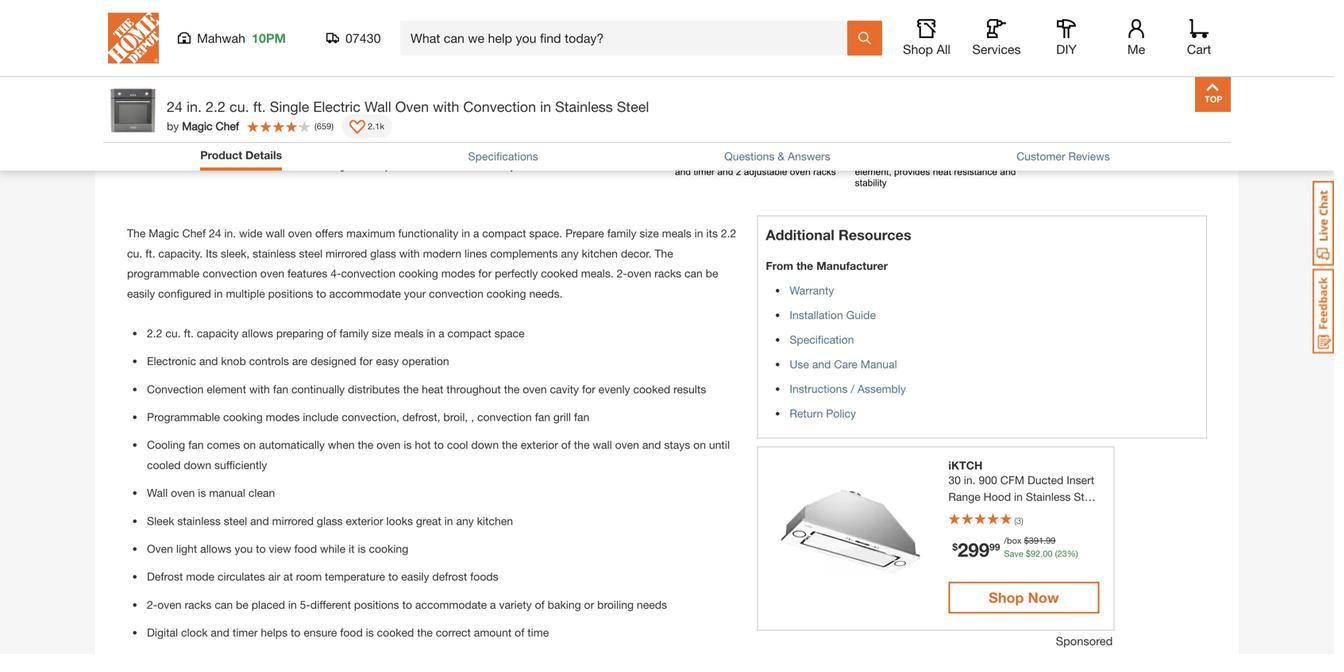 Task type: locate. For each thing, give the bounding box(es) containing it.
0 horizontal spatial wall
[[266, 227, 285, 240]]

1 horizontal spatial racks
[[655, 267, 682, 280]]

magic up capacity. on the top left of the page
[[149, 227, 179, 240]]

0 horizontal spatial cu.
[[127, 247, 142, 260]]

cooked down 2-oven racks can be placed in 5-different positions to accommodate a variety of baking or broiling needs at the bottom
[[377, 627, 414, 640]]

1 horizontal spatial modes
[[442, 267, 476, 280]]

0 horizontal spatial down
[[184, 459, 211, 472]]

knob
[[221, 355, 246, 368]]

convection right your
[[429, 287, 484, 300]]

steel
[[617, 98, 650, 115], [1074, 491, 1100, 504]]

1 vertical spatial be
[[236, 599, 249, 612]]

can
[[685, 267, 703, 280], [215, 599, 233, 612]]

exterior inside cooling fan comes on automatically when the oven is hot to cool down the exterior of the wall oven and stays on until cooled down sufficiently
[[521, 439, 558, 452]]

1 vertical spatial cooked
[[634, 383, 671, 396]]

cu. up programmable
[[127, 247, 142, 260]]

the right when at the left bottom of page
[[358, 439, 374, 452]]

down
[[472, 439, 499, 452], [184, 459, 211, 472]]

any inside the magic chef 24 in. wide wall oven offers maximum functionality in a compact space. prepare family size meals in its 2.2 cu. ft. capacity. its sleek, stainless steel mirrored glass with modern lines complements any kitchen decor. the programmable convection oven features 4-convection cooking modes for perfectly cooked meals. 2-oven racks can be easily configured in multiple positions to accommodate your convection cooking needs.
[[561, 247, 579, 260]]

2 on from the left
[[694, 439, 706, 452]]

0 horizontal spatial allows
[[200, 543, 232, 556]]

multiple
[[226, 287, 265, 300]]

1 horizontal spatial (
[[1015, 516, 1017, 527]]

0 horizontal spatial the
[[127, 227, 146, 240]]

0 vertical spatial any
[[561, 247, 579, 260]]

0 horizontal spatial racks
[[185, 599, 212, 612]]

racks down mode
[[185, 599, 212, 612]]

automatically
[[259, 439, 325, 452]]

1 vertical spatial stainless
[[177, 515, 221, 528]]

1 horizontal spatial glass
[[370, 247, 396, 260]]

glass up while
[[317, 515, 343, 528]]

save
[[1005, 549, 1024, 560]]

capacity.
[[158, 247, 203, 260]]

oven right 2.1k dropdown button
[[395, 98, 429, 115]]

1 vertical spatial glass
[[317, 515, 343, 528]]

exterior up it
[[346, 515, 384, 528]]

magic right 'by'
[[182, 120, 213, 133]]

care
[[835, 358, 858, 371]]

cooked up needs.
[[541, 267, 578, 280]]

shop for shop all
[[903, 42, 934, 57]]

complements
[[491, 247, 558, 260]]

positions down temperature
[[354, 599, 399, 612]]

oven down cooled
[[171, 487, 195, 500]]

1 vertical spatial (
[[1015, 516, 1017, 527]]

shop left all
[[903, 42, 934, 57]]

1 vertical spatial ft.
[[145, 247, 155, 260]]

2-
[[617, 267, 628, 280], [147, 599, 158, 612]]

and right use
[[813, 358, 831, 371]]

2 vertical spatial for
[[582, 383, 596, 396]]

stays
[[665, 439, 691, 452]]

1 vertical spatial in.
[[224, 227, 236, 240]]

.
[[1044, 536, 1047, 546], [1041, 549, 1044, 560]]

and up lights
[[949, 507, 968, 521]]

questions & answers
[[725, 150, 831, 163]]

iktch 30 in. 900 cfm ducted insert range hood in stainless steel and white glass with led lights
[[949, 459, 1100, 537]]

a up operation
[[439, 327, 445, 340]]

What can we help you find today? search field
[[411, 21, 847, 55]]

cooking down perfectly
[[487, 287, 526, 300]]

of right variety
[[535, 599, 545, 612]]

with inside the magic chef 24 in. wide wall oven offers maximum functionality in a compact space. prepare family size meals in its 2.2 cu. ft. capacity. its sleek, stainless steel mirrored glass with modern lines complements any kitchen decor. the programmable convection oven features 4-convection cooking modes for perfectly cooked meals. 2-oven racks can be easily configured in multiple positions to accommodate your convection cooking needs.
[[400, 247, 420, 260]]

0 horizontal spatial 2.2
[[147, 327, 162, 340]]

wall right wide
[[266, 227, 285, 240]]

additional
[[766, 227, 835, 244]]

modes down modern
[[442, 267, 476, 280]]

1 horizontal spatial 2.2
[[206, 98, 226, 115]]

in. up sleek, in the top of the page
[[224, 227, 236, 240]]

customer reviews button
[[1017, 148, 1111, 165], [1017, 148, 1111, 165]]

until
[[709, 439, 730, 452]]

2- inside the magic chef 24 in. wide wall oven offers maximum functionality in a compact space. prepare family size meals in its 2.2 cu. ft. capacity. its sleek, stainless steel mirrored glass with modern lines complements any kitchen decor. the programmable convection oven features 4-convection cooking modes for perfectly cooked meals. 2-oven racks can be easily configured in multiple positions to accommodate your convection cooking needs.
[[617, 267, 628, 280]]

meals left the its
[[662, 227, 692, 240]]

racks
[[655, 267, 682, 280], [185, 599, 212, 612]]

0 vertical spatial in.
[[187, 98, 202, 115]]

0 vertical spatial compact
[[483, 227, 526, 240]]

family up designed
[[340, 327, 369, 340]]

2 vertical spatial in.
[[964, 474, 976, 487]]

0 vertical spatial ft.
[[253, 98, 266, 115]]

temperature
[[325, 571, 385, 584]]

( up /box
[[1015, 516, 1017, 527]]

accommodate inside the magic chef 24 in. wide wall oven offers maximum functionality in a compact space. prepare family size meals in its 2.2 cu. ft. capacity. its sleek, stainless steel mirrored glass with modern lines complements any kitchen decor. the programmable convection oven features 4-convection cooking modes for perfectly cooked meals. 2-oven racks can be easily configured in multiple positions to accommodate your convection cooking needs.
[[329, 287, 401, 300]]

use and care manual link
[[790, 358, 898, 371]]

kitchen inside the magic chef 24 in. wide wall oven offers maximum functionality in a compact space. prepare family size meals in its 2.2 cu. ft. capacity. its sleek, stainless steel mirrored glass with modern lines complements any kitchen decor. the programmable convection oven features 4-convection cooking modes for perfectly cooked meals. 2-oven racks can be easily configured in multiple positions to accommodate your convection cooking needs.
[[582, 247, 618, 260]]

2 horizontal spatial a
[[490, 599, 496, 612]]

1 vertical spatial oven
[[147, 543, 173, 556]]

24
[[167, 98, 183, 115], [209, 227, 221, 240]]

convection up specifications
[[464, 98, 536, 115]]

of up designed
[[327, 327, 337, 340]]

/box
[[1005, 536, 1022, 546]]

1 horizontal spatial size
[[640, 227, 659, 240]]

1 horizontal spatial allows
[[242, 327, 273, 340]]

30 in. 900 cfm ducted insert range hood in stainless steel and white glass with led lights image
[[774, 460, 929, 615]]

1 horizontal spatial 2-
[[617, 267, 628, 280]]

( 659 )
[[315, 121, 334, 131]]

grill
[[554, 411, 571, 424]]

features
[[288, 267, 328, 280]]

to right you
[[256, 543, 266, 556]]

0 vertical spatial food
[[294, 543, 317, 556]]

the right cool
[[502, 439, 518, 452]]

( inside $ 299 99 /box $ 391 . 99 save $ 92 . 00 ( 23 %)
[[1056, 549, 1058, 560]]

comes
[[207, 439, 240, 452]]

the down cavity
[[574, 439, 590, 452]]

oven left offers
[[288, 227, 312, 240]]

1 on from the left
[[243, 439, 256, 452]]

accommodate down the 4-
[[329, 287, 401, 300]]

the home depot logo image
[[108, 13, 159, 64]]

0 horizontal spatial size
[[372, 327, 391, 340]]

to up digital clock and timer helps to ensure food is cooked the correct amount of time
[[402, 599, 412, 612]]

2 vertical spatial cooked
[[377, 627, 414, 640]]

24 inside the magic chef 24 in. wide wall oven offers maximum functionality in a compact space. prepare family size meals in its 2.2 cu. ft. capacity. its sleek, stainless steel mirrored glass with modern lines complements any kitchen decor. the programmable convection oven features 4-convection cooking modes for perfectly cooked meals. 2-oven racks can be easily configured in multiple positions to accommodate your convection cooking needs.
[[209, 227, 221, 240]]

1 horizontal spatial meals
[[662, 227, 692, 240]]

stainless down wall oven is manual clean on the left bottom
[[177, 515, 221, 528]]

24 up 'by'
[[167, 98, 183, 115]]

1 vertical spatial wall
[[593, 439, 612, 452]]

1 horizontal spatial family
[[608, 227, 637, 240]]

shop inside shop now button
[[989, 590, 1025, 607]]

oven
[[395, 98, 429, 115], [147, 543, 173, 556]]

( 3 )
[[1015, 516, 1024, 527]]

0 vertical spatial stainless
[[253, 247, 296, 260]]

and left 'timer'
[[211, 627, 230, 640]]

shop for shop now
[[989, 590, 1025, 607]]

steel up features
[[299, 247, 323, 260]]

easily up 2-oven racks can be placed in 5-different positions to accommodate a variety of baking or broiling needs at the bottom
[[401, 571, 429, 584]]

be inside the magic chef 24 in. wide wall oven offers maximum functionality in a compact space. prepare family size meals in its 2.2 cu. ft. capacity. its sleek, stainless steel mirrored glass with modern lines complements any kitchen decor. the programmable convection oven features 4-convection cooking modes for perfectly cooked meals. 2-oven racks can be easily configured in multiple positions to accommodate your convection cooking needs.
[[706, 267, 719, 280]]

0 horizontal spatial convection
[[147, 383, 204, 396]]

customer
[[1017, 150, 1066, 163]]

range
[[949, 491, 981, 504]]

0 vertical spatial chef
[[216, 120, 239, 133]]

easily inside the magic chef 24 in. wide wall oven offers maximum functionality in a compact space. prepare family size meals in its 2.2 cu. ft. capacity. its sleek, stainless steel mirrored glass with modern lines complements any kitchen decor. the programmable convection oven features 4-convection cooking modes for perfectly cooked meals. 2-oven racks can be easily configured in multiple positions to accommodate your convection cooking needs.
[[127, 287, 155, 300]]

manual
[[861, 358, 898, 371]]

stainless
[[555, 98, 613, 115], [1026, 491, 1071, 504]]

1 vertical spatial family
[[340, 327, 369, 340]]

down right cool
[[472, 439, 499, 452]]

1 horizontal spatial )
[[1022, 516, 1024, 527]]

exterior down the grill
[[521, 439, 558, 452]]

oven down defrost
[[158, 599, 182, 612]]

0 vertical spatial magic
[[182, 120, 213, 133]]

continually
[[292, 383, 345, 396]]

1 vertical spatial .
[[1041, 549, 1044, 560]]

0 vertical spatial )
[[332, 121, 334, 131]]

1 horizontal spatial for
[[479, 267, 492, 280]]

questions
[[725, 150, 775, 163]]

led
[[1057, 507, 1078, 521]]

2 horizontal spatial (
[[1056, 549, 1058, 560]]

1 vertical spatial racks
[[185, 599, 212, 612]]

wall up sleek
[[147, 487, 168, 500]]

ft. left capacity
[[184, 327, 194, 340]]

convection down maximum
[[341, 267, 396, 280]]

99 up 00 on the bottom of page
[[1047, 536, 1056, 546]]

10pm
[[252, 31, 286, 46]]

room
[[296, 571, 322, 584]]

1 vertical spatial accommodate
[[415, 599, 487, 612]]

stainless inside the magic chef 24 in. wide wall oven offers maximum functionality in a compact space. prepare family size meals in its 2.2 cu. ft. capacity. its sleek, stainless steel mirrored glass with modern lines complements any kitchen decor. the programmable convection oven features 4-convection cooking modes for perfectly cooked meals. 2-oven racks can be easily configured in multiple positions to accommodate your convection cooking needs.
[[253, 247, 296, 260]]

1 horizontal spatial stainless
[[253, 247, 296, 260]]

with inside iktch 30 in. 900 cfm ducted insert range hood in stainless steel and white glass with led lights
[[1033, 507, 1054, 521]]

a for accommodate
[[490, 599, 496, 612]]

1 horizontal spatial food
[[340, 627, 363, 640]]

compact inside the magic chef 24 in. wide wall oven offers maximum functionality in a compact space. prepare family size meals in its 2.2 cu. ft. capacity. its sleek, stainless steel mirrored glass with modern lines complements any kitchen decor. the programmable convection oven features 4-convection cooking modes for perfectly cooked meals. 2-oven racks can be easily configured in multiple positions to accommodate your convection cooking needs.
[[483, 227, 526, 240]]

customer reviews
[[1017, 150, 1111, 163]]

for left easy
[[360, 355, 373, 368]]

light
[[176, 543, 197, 556]]

2 vertical spatial cu.
[[166, 327, 181, 340]]

hot
[[415, 439, 431, 452]]

1 vertical spatial shop
[[989, 590, 1025, 607]]

0 vertical spatial be
[[706, 267, 719, 280]]

2.2 up by magic chef
[[206, 98, 226, 115]]

cu. up electronic
[[166, 327, 181, 340]]

chef
[[216, 120, 239, 133], [182, 227, 206, 240]]

to right hot
[[434, 439, 444, 452]]

chef inside the magic chef 24 in. wide wall oven offers maximum functionality in a compact space. prepare family size meals in its 2.2 cu. ft. capacity. its sleek, stainless steel mirrored glass with modern lines complements any kitchen decor. the programmable convection oven features 4-convection cooking modes for perfectly cooked meals. 2-oven racks can be easily configured in multiple positions to accommodate your convection cooking needs.
[[182, 227, 206, 240]]

clock
[[181, 627, 208, 640]]

5-
[[300, 599, 311, 612]]

air
[[268, 571, 281, 584]]

with
[[433, 98, 460, 115], [400, 247, 420, 260], [249, 383, 270, 396], [1033, 507, 1054, 521]]

product image image
[[107, 84, 159, 136]]

on
[[243, 439, 256, 452], [694, 439, 706, 452]]

0 vertical spatial .
[[1044, 536, 1047, 546]]

specification
[[790, 333, 855, 347]]

time
[[528, 627, 549, 640]]

down up wall oven is manual clean on the left bottom
[[184, 459, 211, 472]]

magic for by
[[182, 120, 213, 133]]

0 vertical spatial family
[[608, 227, 637, 240]]

chef up product
[[216, 120, 239, 133]]

mahwah
[[197, 31, 246, 46]]

and inside iktch 30 in. 900 cfm ducted insert range hood in stainless steel and white glass with led lights
[[949, 507, 968, 521]]

are
[[292, 355, 308, 368]]

0 vertical spatial stainless
[[555, 98, 613, 115]]

) up /box
[[1022, 516, 1024, 527]]

2- up digital
[[147, 599, 158, 612]]

kitchen up "meals."
[[582, 247, 618, 260]]

evenly
[[599, 383, 631, 396]]

0 vertical spatial shop
[[903, 42, 934, 57]]

mirrored inside the magic chef 24 in. wide wall oven offers maximum functionality in a compact space. prepare family size meals in its 2.2 cu. ft. capacity. its sleek, stainless steel mirrored glass with modern lines complements any kitchen decor. the programmable convection oven features 4-convection cooking modes for perfectly cooked meals. 2-oven racks can be easily configured in multiple positions to accommodate your convection cooking needs.
[[326, 247, 367, 260]]

of
[[327, 327, 337, 340], [562, 439, 571, 452], [535, 599, 545, 612], [515, 627, 525, 640]]

$ right /box
[[1025, 536, 1030, 546]]

include
[[303, 411, 339, 424]]

correct
[[436, 627, 471, 640]]

modes up automatically
[[266, 411, 300, 424]]

and left the stays
[[643, 439, 661, 452]]

questions & answers button
[[725, 148, 831, 165], [725, 148, 831, 165]]

offers
[[315, 227, 343, 240]]

wall inside the magic chef 24 in. wide wall oven offers maximum functionality in a compact space. prepare family size meals in its 2.2 cu. ft. capacity. its sleek, stainless steel mirrored glass with modern lines complements any kitchen decor. the programmable convection oven features 4-convection cooking modes for perfectly cooked meals. 2-oven racks can be easily configured in multiple positions to accommodate your convection cooking needs.
[[266, 227, 285, 240]]

a left variety
[[490, 599, 496, 612]]

when
[[328, 439, 355, 452]]

for down lines
[[479, 267, 492, 280]]

0 vertical spatial modes
[[442, 267, 476, 280]]

the left heat
[[403, 383, 419, 396]]

in. inside iktch 30 in. 900 cfm ducted insert range hood in stainless steel and white glass with led lights
[[964, 474, 976, 487]]

99 left /box
[[990, 542, 1001, 553]]

1 horizontal spatial magic
[[182, 120, 213, 133]]

of inside cooling fan comes on automatically when the oven is hot to cool down the exterior of the wall oven and stays on until cooled down sufficiently
[[562, 439, 571, 452]]

your
[[404, 287, 426, 300]]

24 up its
[[209, 227, 221, 240]]

is right it
[[358, 543, 366, 556]]

easily down programmable
[[127, 287, 155, 300]]

oven down decor. at left
[[628, 267, 652, 280]]

cooking up your
[[399, 267, 438, 280]]

( down electric
[[315, 121, 317, 131]]

1 horizontal spatial wall
[[365, 98, 392, 115]]

food right view
[[294, 543, 317, 556]]

1 vertical spatial 2-
[[147, 599, 158, 612]]

compact left space
[[448, 327, 492, 340]]

ft.
[[253, 98, 266, 115], [145, 247, 155, 260], [184, 327, 194, 340]]

convection
[[464, 98, 536, 115], [147, 383, 204, 396]]

steel inside the magic chef 24 in. wide wall oven offers maximum functionality in a compact space. prepare family size meals in its 2.2 cu. ft. capacity. its sleek, stainless steel mirrored glass with modern lines complements any kitchen decor. the programmable convection oven features 4-convection cooking modes for perfectly cooked meals. 2-oven racks can be easily configured in multiple positions to accommodate your convection cooking needs.
[[299, 247, 323, 260]]

1 horizontal spatial in.
[[224, 227, 236, 240]]

additional resources
[[766, 227, 912, 244]]

a inside the magic chef 24 in. wide wall oven offers maximum functionality in a compact space. prepare family size meals in its 2.2 cu. ft. capacity. its sleek, stainless steel mirrored glass with modern lines complements any kitchen decor. the programmable convection oven features 4-convection cooking modes for perfectly cooked meals. 2-oven racks can be easily configured in multiple positions to accommodate your convection cooking needs.
[[473, 227, 479, 240]]

the up programmable
[[127, 227, 146, 240]]

family up decor. at left
[[608, 227, 637, 240]]

0 vertical spatial down
[[472, 439, 499, 452]]

1 vertical spatial chef
[[182, 227, 206, 240]]

. up 00 on the bottom of page
[[1044, 536, 1047, 546]]

family inside the magic chef 24 in. wide wall oven offers maximum functionality in a compact space. prepare family size meals in its 2.2 cu. ft. capacity. its sleek, stainless steel mirrored glass with modern lines complements any kitchen decor. the programmable convection oven features 4-convection cooking modes for perfectly cooked meals. 2-oven racks can be easily configured in multiple positions to accommodate your convection cooking needs.
[[608, 227, 637, 240]]

chef for the magic chef 24 in. wide wall oven offers maximum functionality in a compact space. prepare family size meals in its 2.2 cu. ft. capacity. its sleek, stainless steel mirrored glass with modern lines complements any kitchen decor. the programmable convection oven features 4-convection cooking modes for perfectly cooked meals. 2-oven racks can be easily configured in multiple positions to accommodate your convection cooking needs.
[[182, 227, 206, 240]]

magic inside the magic chef 24 in. wide wall oven offers maximum functionality in a compact space. prepare family size meals in its 2.2 cu. ft. capacity. its sleek, stainless steel mirrored glass with modern lines complements any kitchen decor. the programmable convection oven features 4-convection cooking modes for perfectly cooked meals. 2-oven racks can be easily configured in multiple positions to accommodate your convection cooking needs.
[[149, 227, 179, 240]]

0 horizontal spatial shop
[[903, 42, 934, 57]]

size up decor. at left
[[640, 227, 659, 240]]

mirrored up view
[[272, 515, 314, 528]]

0 vertical spatial can
[[685, 267, 703, 280]]

1 horizontal spatial down
[[472, 439, 499, 452]]

wall
[[266, 227, 285, 240], [593, 439, 612, 452]]

1 horizontal spatial 24
[[209, 227, 221, 240]]

instructions / assembly link
[[790, 383, 906, 396]]

shop inside shop all "button"
[[903, 42, 934, 57]]

0 vertical spatial convection
[[464, 98, 536, 115]]

ft. left single
[[253, 98, 266, 115]]

99
[[1047, 536, 1056, 546], [990, 542, 1001, 553]]

0 vertical spatial meals
[[662, 227, 692, 240]]

fan left comes
[[188, 439, 204, 452]]

2- down decor. at left
[[617, 267, 628, 280]]

is left manual
[[198, 487, 206, 500]]

specifications button
[[468, 148, 538, 165], [468, 148, 538, 165]]

racks inside the magic chef 24 in. wide wall oven offers maximum functionality in a compact space. prepare family size meals in its 2.2 cu. ft. capacity. its sleek, stainless steel mirrored glass with modern lines complements any kitchen decor. the programmable convection oven features 4-convection cooking modes for perfectly cooked meals. 2-oven racks can be easily configured in multiple positions to accommodate your convection cooking needs.
[[655, 267, 682, 280]]

2 vertical spatial a
[[490, 599, 496, 612]]

is
[[404, 439, 412, 452], [198, 487, 206, 500], [358, 543, 366, 556], [366, 627, 374, 640]]

1 vertical spatial stainless
[[1026, 491, 1071, 504]]

299
[[958, 539, 990, 561]]

shop left the now
[[989, 590, 1025, 607]]

shop now button
[[949, 583, 1100, 614]]

family
[[608, 227, 637, 240], [340, 327, 369, 340]]

kitchen
[[582, 247, 618, 260], [477, 515, 513, 528]]

0 vertical spatial positions
[[268, 287, 313, 300]]

digital
[[147, 627, 178, 640]]

programmable cooking modes include convection, defrost, broil, , convection fan grill fan
[[147, 411, 590, 424]]

0 vertical spatial steel
[[299, 247, 323, 260]]

easy
[[376, 355, 399, 368]]

steel inside iktch 30 in. 900 cfm ducted insert range hood in stainless steel and white glass with led lights
[[1074, 491, 1100, 504]]

4-
[[331, 267, 341, 280]]

convection,
[[342, 411, 400, 424]]

allows up controls
[[242, 327, 273, 340]]

1 vertical spatial magic
[[149, 227, 179, 240]]

0 horizontal spatial (
[[315, 121, 317, 131]]

1 vertical spatial any
[[456, 515, 474, 528]]

oven left light
[[147, 543, 173, 556]]

is left hot
[[404, 439, 412, 452]]

0 horizontal spatial on
[[243, 439, 256, 452]]

defrost
[[433, 571, 467, 584]]

be down the its
[[706, 267, 719, 280]]

and
[[199, 355, 218, 368], [813, 358, 831, 371], [643, 439, 661, 452], [949, 507, 968, 521], [250, 515, 269, 528], [211, 627, 230, 640]]

2.2 right the its
[[721, 227, 737, 240]]

1 vertical spatial 2.2
[[721, 227, 737, 240]]

1 vertical spatial steel
[[1074, 491, 1100, 504]]

mirrored up the 4-
[[326, 247, 367, 260]]

) down electric
[[332, 121, 334, 131]]

electronic and knob controls are designed for easy operation
[[147, 355, 449, 368]]

2.2 inside the magic chef 24 in. wide wall oven offers maximum functionality in a compact space. prepare family size meals in its 2.2 cu. ft. capacity. its sleek, stainless steel mirrored glass with modern lines complements any kitchen decor. the programmable convection oven features 4-convection cooking modes for perfectly cooked meals. 2-oven racks can be easily configured in multiple positions to accommodate your convection cooking needs.
[[721, 227, 737, 240]]

0 horizontal spatial steel
[[224, 515, 247, 528]]

convection down electronic
[[147, 383, 204, 396]]

glass inside the magic chef 24 in. wide wall oven offers maximum functionality in a compact space. prepare family size meals in its 2.2 cu. ft. capacity. its sleek, stainless steel mirrored glass with modern lines complements any kitchen decor. the programmable convection oven features 4-convection cooking modes for perfectly cooked meals. 2-oven racks can be easily configured in multiple positions to accommodate your convection cooking needs.
[[370, 247, 396, 260]]

convection
[[203, 267, 257, 280], [341, 267, 396, 280], [429, 287, 484, 300], [478, 411, 532, 424]]

sufficiently
[[215, 459, 267, 472]]

0 horizontal spatial easily
[[127, 287, 155, 300]]

any down prepare
[[561, 247, 579, 260]]

ft. up programmable
[[145, 247, 155, 260]]

0 horizontal spatial family
[[340, 327, 369, 340]]

helps
[[261, 627, 288, 640]]



Task type: vqa. For each thing, say whether or not it's contained in the screenshot.
3
yes



Task type: describe. For each thing, give the bounding box(es) containing it.
and left knob
[[199, 355, 218, 368]]

the left correct
[[417, 627, 433, 640]]

to inside the magic chef 24 in. wide wall oven offers maximum functionality in a compact space. prepare family size meals in its 2.2 cu. ft. capacity. its sleek, stainless steel mirrored glass with modern lines complements any kitchen decor. the programmable convection oven features 4-convection cooking modes for perfectly cooked meals. 2-oven racks can be easily configured in multiple positions to accommodate your convection cooking needs.
[[316, 287, 326, 300]]

controls
[[249, 355, 289, 368]]

convection down sleek, in the top of the page
[[203, 267, 257, 280]]

instructions
[[790, 383, 848, 396]]

meals inside the magic chef 24 in. wide wall oven offers maximum functionality in a compact space. prepare family size meals in its 2.2 cu. ft. capacity. its sleek, stainless steel mirrored glass with modern lines complements any kitchen decor. the programmable convection oven features 4-convection cooking modes for perfectly cooked meals. 2-oven racks can be easily configured in multiple positions to accommodate your convection cooking needs.
[[662, 227, 692, 240]]

oven left the stays
[[615, 439, 640, 452]]

defrost,
[[403, 411, 441, 424]]

in inside iktch 30 in. 900 cfm ducted insert range hood in stainless steel and white glass with led lights
[[1015, 491, 1023, 504]]

chef for by magic chef
[[216, 120, 239, 133]]

0 vertical spatial the
[[127, 227, 146, 240]]

0 vertical spatial oven
[[395, 98, 429, 115]]

designed
[[311, 355, 357, 368]]

to right helps
[[291, 627, 301, 640]]

1 vertical spatial food
[[340, 627, 363, 640]]

2.1k
[[368, 121, 385, 131]]

shop now
[[989, 590, 1060, 607]]

functionality
[[398, 227, 459, 240]]

,
[[471, 411, 474, 424]]

needs
[[637, 599, 667, 612]]

1 horizontal spatial cu.
[[166, 327, 181, 340]]

details
[[246, 149, 282, 162]]

1 horizontal spatial ft.
[[184, 327, 194, 340]]

( for 3
[[1015, 516, 1017, 527]]

and inside cooling fan comes on automatically when the oven is hot to cool down the exterior of the wall oven and stays on until cooled down sufficiently
[[643, 439, 661, 452]]

to inside cooling fan comes on automatically when the oven is hot to cool down the exterior of the wall oven and stays on until cooled down sufficiently
[[434, 439, 444, 452]]

2.1k button
[[342, 114, 393, 138]]

) for ( 659 )
[[332, 121, 334, 131]]

1 horizontal spatial convection
[[464, 98, 536, 115]]

me button
[[1112, 19, 1162, 57]]

services button
[[972, 19, 1023, 57]]

space
[[495, 327, 525, 340]]

clean
[[249, 487, 275, 500]]

positions inside the magic chef 24 in. wide wall oven offers maximum functionality in a compact space. prepare family size meals in its 2.2 cu. ft. capacity. its sleek, stainless steel mirrored glass with modern lines complements any kitchen decor. the programmable convection oven features 4-convection cooking modes for perfectly cooked meals. 2-oven racks can be easily configured in multiple positions to accommodate your convection cooking needs.
[[268, 287, 313, 300]]

sleek stainless steel and mirrored glass exterior looks great in any kitchen
[[147, 515, 513, 528]]

&
[[778, 150, 785, 163]]

$ 299 99 /box $ 391 . 99 save $ 92 . 00 ( 23 %)
[[953, 536, 1079, 561]]

1 horizontal spatial 99
[[1047, 536, 1056, 546]]

use
[[790, 358, 810, 371]]

distributes
[[348, 383, 400, 396]]

looks
[[387, 515, 413, 528]]

the right from
[[797, 260, 814, 273]]

display image
[[350, 120, 366, 136]]

( for 659
[[315, 121, 317, 131]]

cooking down element
[[223, 411, 263, 424]]

0 horizontal spatial be
[[236, 599, 249, 612]]

3
[[1017, 516, 1022, 527]]

1 horizontal spatial .
[[1044, 536, 1047, 546]]

fan left the grill
[[535, 411, 551, 424]]

is down 2-oven racks can be placed in 5-different positions to accommodate a variety of baking or broiling needs at the bottom
[[366, 627, 374, 640]]

different
[[311, 599, 351, 612]]

0 horizontal spatial any
[[456, 515, 474, 528]]

0 horizontal spatial 2-
[[147, 599, 158, 612]]

live chat image
[[1313, 181, 1335, 266]]

sleek,
[[221, 247, 250, 260]]

of left the time
[[515, 627, 525, 640]]

$ right save
[[1027, 549, 1031, 560]]

wall inside cooling fan comes on automatically when the oven is hot to cool down the exterior of the wall oven and stays on until cooled down sufficiently
[[593, 439, 612, 452]]

diy button
[[1042, 19, 1093, 57]]

0 horizontal spatial 24
[[167, 98, 183, 115]]

is inside cooling fan comes on automatically when the oven is hot to cool down the exterior of the wall oven and stays on until cooled down sufficiently
[[404, 439, 412, 452]]

cooking down looks on the bottom of the page
[[369, 543, 409, 556]]

cart
[[1188, 42, 1212, 57]]

0 vertical spatial cu.
[[230, 98, 249, 115]]

1 horizontal spatial easily
[[401, 571, 429, 584]]

shop all button
[[902, 19, 953, 57]]

ensure
[[304, 627, 337, 640]]

the right throughout
[[504, 383, 520, 396]]

me
[[1128, 42, 1146, 57]]

00
[[1044, 549, 1053, 560]]

%)
[[1068, 549, 1079, 560]]

391
[[1030, 536, 1044, 546]]

cooling
[[147, 439, 185, 452]]

cart link
[[1182, 19, 1217, 57]]

a for in
[[473, 227, 479, 240]]

in. inside the magic chef 24 in. wide wall oven offers maximum functionality in a compact space. prepare family size meals in its 2.2 cu. ft. capacity. its sleek, stainless steel mirrored glass with modern lines complements any kitchen decor. the programmable convection oven features 4-convection cooking modes for perfectly cooked meals. 2-oven racks can be easily configured in multiple positions to accommodate your convection cooking needs.
[[224, 227, 236, 240]]

2 horizontal spatial ft.
[[253, 98, 266, 115]]

results
[[674, 383, 707, 396]]

variety
[[499, 599, 532, 612]]

0 horizontal spatial in.
[[187, 98, 202, 115]]

1 vertical spatial size
[[372, 327, 391, 340]]

by magic chef
[[167, 120, 239, 133]]

perfectly
[[495, 267, 538, 280]]

0 horizontal spatial oven
[[147, 543, 173, 556]]

for inside the magic chef 24 in. wide wall oven offers maximum functionality in a compact space. prepare family size meals in its 2.2 cu. ft. capacity. its sleek, stainless steel mirrored glass with modern lines complements any kitchen decor. the programmable convection oven features 4-convection cooking modes for perfectly cooked meals. 2-oven racks can be easily configured in multiple positions to accommodate your convection cooking needs.
[[479, 267, 492, 280]]

size inside the magic chef 24 in. wide wall oven offers maximum functionality in a compact space. prepare family size meals in its 2.2 cu. ft. capacity. its sleek, stainless steel mirrored glass with modern lines complements any kitchen decor. the programmable convection oven features 4-convection cooking modes for perfectly cooked meals. 2-oven racks can be easily configured in multiple positions to accommodate your convection cooking needs.
[[640, 227, 659, 240]]

1 vertical spatial exterior
[[346, 515, 384, 528]]

1 vertical spatial kitchen
[[477, 515, 513, 528]]

electric
[[313, 98, 361, 115]]

the magic chef 24 in. wide wall oven offers maximum functionality in a compact space. prepare family size meals in its 2.2 cu. ft. capacity. its sleek, stainless steel mirrored glass with modern lines complements any kitchen decor. the programmable convection oven features 4-convection cooking modes for perfectly cooked meals. 2-oven racks can be easily configured in multiple positions to accommodate your convection cooking needs.
[[127, 227, 737, 300]]

1 vertical spatial a
[[439, 327, 445, 340]]

1 vertical spatial steel
[[224, 515, 247, 528]]

fan inside cooling fan comes on automatically when the oven is hot to cool down the exterior of the wall oven and stays on until cooled down sufficiently
[[188, 439, 204, 452]]

oven down convection,
[[377, 439, 401, 452]]

0 horizontal spatial food
[[294, 543, 317, 556]]

modes inside the magic chef 24 in. wide wall oven offers maximum functionality in a compact space. prepare family size meals in its 2.2 cu. ft. capacity. its sleek, stainless steel mirrored glass with modern lines complements any kitchen decor. the programmable convection oven features 4-convection cooking modes for perfectly cooked meals. 2-oven racks can be easily configured in multiple positions to accommodate your convection cooking needs.
[[442, 267, 476, 280]]

assembly
[[858, 383, 906, 396]]

element
[[207, 383, 246, 396]]

warranty link
[[790, 284, 835, 297]]

fan down controls
[[273, 383, 289, 396]]

1 vertical spatial allows
[[200, 543, 232, 556]]

0 horizontal spatial cooked
[[377, 627, 414, 640]]

1 vertical spatial for
[[360, 355, 373, 368]]

use and care manual
[[790, 358, 898, 371]]

its
[[707, 227, 718, 240]]

configured
[[158, 287, 211, 300]]

0 vertical spatial wall
[[365, 98, 392, 115]]

0 horizontal spatial 99
[[990, 542, 1001, 553]]

1 vertical spatial meals
[[394, 327, 424, 340]]

to up 2-oven racks can be placed in 5-different positions to accommodate a variety of baking or broiling needs at the bottom
[[388, 571, 398, 584]]

convection right ","
[[478, 411, 532, 424]]

oven left cavity
[[523, 383, 547, 396]]

659
[[317, 121, 332, 131]]

digital clock and timer helps to ensure food is cooked the correct amount of time
[[147, 627, 549, 640]]

can inside the magic chef 24 in. wide wall oven offers maximum functionality in a compact space. prepare family size meals in its 2.2 cu. ft. capacity. its sleek, stainless steel mirrored glass with modern lines complements any kitchen decor. the programmable convection oven features 4-convection cooking modes for perfectly cooked meals. 2-oven racks can be easily configured in multiple positions to accommodate your convection cooking needs.
[[685, 267, 703, 280]]

feedback link image
[[1313, 269, 1335, 354]]

$ down lights
[[953, 542, 958, 553]]

92
[[1031, 549, 1041, 560]]

0 vertical spatial 2.2
[[206, 98, 226, 115]]

broil,
[[444, 411, 468, 424]]

ft. inside the magic chef 24 in. wide wall oven offers maximum functionality in a compact space. prepare family size meals in its 2.2 cu. ft. capacity. its sleek, stainless steel mirrored glass with modern lines complements any kitchen decor. the programmable convection oven features 4-convection cooking modes for perfectly cooked meals. 2-oven racks can be easily configured in multiple positions to accommodate your convection cooking needs.
[[145, 247, 155, 260]]

cfm
[[1001, 474, 1025, 487]]

cool
[[447, 439, 468, 452]]

foods
[[470, 571, 499, 584]]

oven up multiple
[[260, 267, 285, 280]]

cooled
[[147, 459, 181, 472]]

single
[[270, 98, 309, 115]]

convection element with fan continually distributes the heat throughout the oven cavity for evenly cooked results
[[147, 383, 707, 396]]

1 vertical spatial the
[[655, 247, 674, 260]]

1 vertical spatial can
[[215, 599, 233, 612]]

2-oven racks can be placed in 5-different positions to accommodate a variety of baking or broiling needs
[[147, 599, 667, 612]]

lights
[[949, 524, 979, 537]]

1 vertical spatial convection
[[147, 383, 204, 396]]

policy
[[827, 407, 857, 420]]

) for ( 3 )
[[1022, 516, 1024, 527]]

0 vertical spatial allows
[[242, 327, 273, 340]]

at
[[284, 571, 293, 584]]

insert
[[1067, 474, 1095, 487]]

1 horizontal spatial accommodate
[[415, 599, 487, 612]]

wall oven is manual clean
[[147, 487, 275, 500]]

baking
[[548, 599, 581, 612]]

fan right the grill
[[574, 411, 590, 424]]

1 vertical spatial positions
[[354, 599, 399, 612]]

0 horizontal spatial wall
[[147, 487, 168, 500]]

programmable
[[147, 411, 220, 424]]

0 horizontal spatial .
[[1041, 549, 1044, 560]]

resources
[[839, 227, 912, 244]]

shop all
[[903, 42, 951, 57]]

product
[[200, 149, 242, 162]]

cooked inside the magic chef 24 in. wide wall oven offers maximum functionality in a compact space. prepare family size meals in its 2.2 cu. ft. capacity. its sleek, stainless steel mirrored glass with modern lines complements any kitchen decor. the programmable convection oven features 4-convection cooking modes for perfectly cooked meals. 2-oven racks can be easily configured in multiple positions to accommodate your convection cooking needs.
[[541, 267, 578, 280]]

30
[[949, 474, 961, 487]]

stainless inside iktch 30 in. 900 cfm ducted insert range hood in stainless steel and white glass with led lights
[[1026, 491, 1071, 504]]

and down clean
[[250, 515, 269, 528]]

24 in. 2.2 cu. ft. single electric wall oven with convection in stainless steel
[[167, 98, 650, 115]]

2.2 cu. ft. capacity allows preparing of family size meals in a compact space
[[147, 327, 525, 340]]

0 horizontal spatial glass
[[317, 515, 343, 528]]

1 vertical spatial modes
[[266, 411, 300, 424]]

1 vertical spatial mirrored
[[272, 515, 314, 528]]

0 horizontal spatial steel
[[617, 98, 650, 115]]

0 horizontal spatial stainless
[[555, 98, 613, 115]]

diy
[[1057, 42, 1077, 57]]

07430
[[346, 31, 381, 46]]

1 vertical spatial compact
[[448, 327, 492, 340]]

23
[[1058, 549, 1068, 560]]

capacity
[[197, 327, 239, 340]]

view
[[269, 543, 291, 556]]

900
[[979, 474, 998, 487]]

instructions / assembly
[[790, 383, 906, 396]]

magic for the
[[149, 227, 179, 240]]

cu. inside the magic chef 24 in. wide wall oven offers maximum functionality in a compact space. prepare family size meals in its 2.2 cu. ft. capacity. its sleek, stainless steel mirrored glass with modern lines complements any kitchen decor. the programmable convection oven features 4-convection cooking modes for perfectly cooked meals. 2-oven racks can be easily configured in multiple positions to accommodate your convection cooking needs.
[[127, 247, 142, 260]]

maximum
[[347, 227, 395, 240]]

installation
[[790, 309, 844, 322]]

wide
[[239, 227, 263, 240]]

programmable
[[127, 267, 200, 280]]



